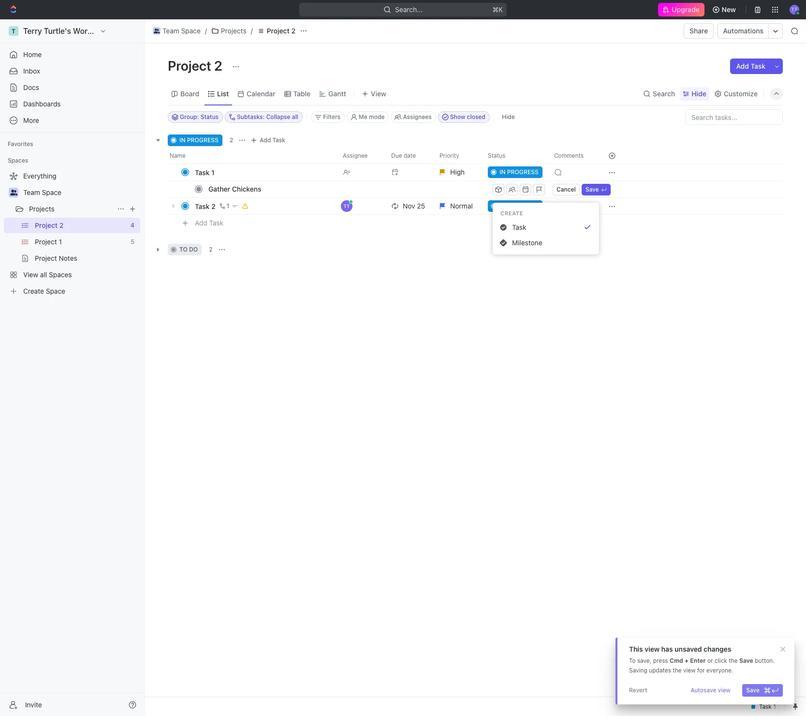 Task type: locate. For each thing, give the bounding box(es) containing it.
project 2 inside project 2 link
[[267, 27, 296, 35]]

1 horizontal spatial hide
[[692, 89, 707, 98]]

do
[[189, 246, 198, 253]]

1 horizontal spatial 1
[[227, 202, 230, 210]]

save right cancel at the right top
[[586, 186, 599, 193]]

new
[[722, 5, 736, 14]]

2
[[292, 27, 296, 35], [214, 58, 222, 74], [230, 136, 233, 144], [211, 202, 216, 210], [209, 246, 213, 253]]

0 horizontal spatial hide
[[502, 113, 515, 120]]

table link
[[292, 87, 311, 100]]

dashboards link
[[4, 96, 140, 112]]

2 horizontal spatial view
[[718, 687, 731, 694]]

autosave view
[[691, 687, 731, 694]]

0 vertical spatial team
[[163, 27, 179, 35]]

gantt link
[[327, 87, 346, 100]]

save,
[[638, 657, 652, 664]]

list
[[217, 89, 229, 98]]

view down +
[[684, 667, 696, 674]]

has
[[662, 645, 673, 653]]

task inside 'task 1' link
[[195, 168, 210, 176]]

0 vertical spatial the
[[729, 657, 738, 664]]

projects link inside sidebar navigation
[[29, 201, 113, 217]]

press
[[654, 657, 669, 664]]

0 horizontal spatial team space
[[23, 188, 61, 196]]

add task button down the task 2
[[191, 217, 227, 229]]

team right user group icon
[[23, 188, 40, 196]]

save button
[[582, 184, 611, 195], [743, 684, 783, 697]]

0 vertical spatial project
[[267, 27, 290, 35]]

inbox
[[23, 67, 40, 75]]

team space inside sidebar navigation
[[23, 188, 61, 196]]

0 horizontal spatial save button
[[582, 184, 611, 195]]

tree inside sidebar navigation
[[4, 168, 140, 299]]

1 vertical spatial 1
[[227, 202, 230, 210]]

upgrade link
[[659, 3, 705, 16]]

space
[[181, 27, 201, 35], [42, 188, 61, 196]]

0 vertical spatial hide
[[692, 89, 707, 98]]

unsaved
[[675, 645, 702, 653]]

cancel button
[[553, 184, 580, 195]]

save down button.
[[747, 687, 760, 694]]

1 vertical spatial the
[[673, 667, 682, 674]]

hide button
[[498, 111, 519, 123]]

1 vertical spatial hide
[[502, 113, 515, 120]]

0 horizontal spatial view
[[645, 645, 660, 653]]

add for the rightmost the add task button
[[737, 62, 749, 70]]

1 vertical spatial save button
[[743, 684, 783, 697]]

add task button up 'task 1' link
[[248, 135, 289, 146]]

autosave
[[691, 687, 717, 694]]

1 horizontal spatial add task button
[[248, 135, 289, 146]]

assignees
[[403, 113, 432, 120]]

invite
[[25, 700, 42, 709]]

0 vertical spatial projects link
[[209, 25, 249, 37]]

0 vertical spatial project 2
[[267, 27, 296, 35]]

1 vertical spatial project
[[168, 58, 211, 74]]

gantt
[[329, 89, 346, 98]]

team space
[[163, 27, 201, 35], [23, 188, 61, 196]]

project 2
[[267, 27, 296, 35], [168, 58, 225, 74]]

team right user group image
[[163, 27, 179, 35]]

docs link
[[4, 80, 140, 95]]

1 vertical spatial add
[[260, 136, 271, 144]]

1
[[211, 168, 215, 176], [227, 202, 230, 210]]

add task button up customize
[[731, 59, 772, 74]]

upgrade
[[672, 5, 700, 14]]

2 horizontal spatial add
[[737, 62, 749, 70]]

task down create
[[512, 223, 527, 231]]

1 vertical spatial project 2
[[168, 58, 225, 74]]

view up "save,"
[[645, 645, 660, 653]]

team inside sidebar navigation
[[23, 188, 40, 196]]

tree containing team space
[[4, 168, 140, 299]]

0 horizontal spatial projects
[[29, 205, 55, 213]]

cmd
[[670, 657, 684, 664]]

add
[[737, 62, 749, 70], [260, 136, 271, 144], [195, 219, 207, 227]]

1 vertical spatial projects
[[29, 205, 55, 213]]

1 vertical spatial projects link
[[29, 201, 113, 217]]

search button
[[641, 87, 678, 100]]

projects link
[[209, 25, 249, 37], [29, 201, 113, 217]]

team space right user group image
[[163, 27, 201, 35]]

1 horizontal spatial team space
[[163, 27, 201, 35]]

dashboards
[[23, 100, 61, 108]]

task up 'task 1' link
[[273, 136, 286, 144]]

1 horizontal spatial projects
[[221, 27, 247, 35]]

the right the click
[[729, 657, 738, 664]]

0 horizontal spatial add task button
[[191, 217, 227, 229]]

1 vertical spatial add task
[[260, 136, 286, 144]]

task up customize
[[751, 62, 766, 70]]

add task down the task 2
[[195, 219, 224, 227]]

tree
[[4, 168, 140, 299]]

click
[[715, 657, 728, 664]]

1 horizontal spatial team
[[163, 27, 179, 35]]

save button down button.
[[743, 684, 783, 697]]

share button
[[684, 23, 714, 39]]

add task up 'task 1' link
[[260, 136, 286, 144]]

add task button
[[731, 59, 772, 74], [248, 135, 289, 146], [191, 217, 227, 229]]

projects
[[221, 27, 247, 35], [29, 205, 55, 213]]

1 horizontal spatial space
[[181, 27, 201, 35]]

1 vertical spatial add task button
[[248, 135, 289, 146]]

view inside button
[[718, 687, 731, 694]]

1 horizontal spatial team space link
[[150, 25, 203, 37]]

2 horizontal spatial add task button
[[731, 59, 772, 74]]

task down progress
[[195, 168, 210, 176]]

⌘k
[[493, 5, 503, 14]]

add up customize
[[737, 62, 749, 70]]

2 / from the left
[[251, 27, 253, 35]]

autosave view button
[[687, 684, 735, 697]]

0 vertical spatial add
[[737, 62, 749, 70]]

task button
[[497, 220, 596, 235]]

team space link
[[150, 25, 203, 37], [23, 185, 138, 200]]

0 horizontal spatial projects link
[[29, 201, 113, 217]]

hide inside dropdown button
[[692, 89, 707, 98]]

0 vertical spatial view
[[645, 645, 660, 653]]

view
[[645, 645, 660, 653], [684, 667, 696, 674], [718, 687, 731, 694]]

add task
[[737, 62, 766, 70], [260, 136, 286, 144], [195, 219, 224, 227]]

customize
[[724, 89, 758, 98]]

this view has unsaved changes to save, press cmd + enter or click the save button. saving updates the view for everyone.
[[630, 645, 775, 674]]

team
[[163, 27, 179, 35], [23, 188, 40, 196]]

1 horizontal spatial project 2
[[267, 27, 296, 35]]

0 vertical spatial team space link
[[150, 25, 203, 37]]

space right user group icon
[[42, 188, 61, 196]]

1 down progress
[[211, 168, 215, 176]]

list link
[[215, 87, 229, 100]]

save
[[586, 186, 599, 193], [740, 657, 754, 664], [747, 687, 760, 694]]

save left button.
[[740, 657, 754, 664]]

task down the 1 button
[[209, 219, 224, 227]]

space right user group image
[[181, 27, 201, 35]]

1 horizontal spatial /
[[251, 27, 253, 35]]

0 horizontal spatial team
[[23, 188, 40, 196]]

automations button
[[719, 24, 769, 38]]

0 horizontal spatial project 2
[[168, 58, 225, 74]]

0 vertical spatial save
[[586, 186, 599, 193]]

0 vertical spatial team space
[[163, 27, 201, 35]]

0 horizontal spatial add task
[[195, 219, 224, 227]]

to
[[630, 657, 636, 664]]

task left the 1 button
[[195, 202, 210, 210]]

1 vertical spatial save
[[740, 657, 754, 664]]

1 vertical spatial team space
[[23, 188, 61, 196]]

1 horizontal spatial project
[[267, 27, 290, 35]]

home
[[23, 50, 42, 59]]

team space right user group icon
[[23, 188, 61, 196]]

1 vertical spatial view
[[684, 667, 696, 674]]

2 vertical spatial view
[[718, 687, 731, 694]]

1 vertical spatial space
[[42, 188, 61, 196]]

the
[[729, 657, 738, 664], [673, 667, 682, 674]]

1 vertical spatial team
[[23, 188, 40, 196]]

0 horizontal spatial add
[[195, 219, 207, 227]]

0 vertical spatial projects
[[221, 27, 247, 35]]

0 horizontal spatial /
[[205, 27, 207, 35]]

add up 'task 1' link
[[260, 136, 271, 144]]

0 vertical spatial 1
[[211, 168, 215, 176]]

add task up customize
[[737, 62, 766, 70]]

add for the add task button to the bottom
[[195, 219, 207, 227]]

hide
[[692, 89, 707, 98], [502, 113, 515, 120]]

project 2 link
[[255, 25, 298, 37]]

task
[[751, 62, 766, 70], [273, 136, 286, 144], [195, 168, 210, 176], [195, 202, 210, 210], [209, 219, 224, 227], [512, 223, 527, 231]]

button.
[[755, 657, 775, 664]]

New subtask text field
[[209, 181, 491, 196]]

1 horizontal spatial add
[[260, 136, 271, 144]]

1 horizontal spatial projects link
[[209, 25, 249, 37]]

table
[[294, 89, 311, 98]]

view down everyone.
[[718, 687, 731, 694]]

favorites
[[8, 140, 33, 148]]

save button right cancel button
[[582, 184, 611, 195]]

/
[[205, 27, 207, 35], [251, 27, 253, 35]]

add down the task 2
[[195, 219, 207, 227]]

2 vertical spatial add
[[195, 219, 207, 227]]

0 horizontal spatial 1
[[211, 168, 215, 176]]

task 1 link
[[193, 165, 335, 179]]

1 vertical spatial team space link
[[23, 185, 138, 200]]

0 vertical spatial add task
[[737, 62, 766, 70]]

create
[[501, 210, 523, 216]]

the down cmd
[[673, 667, 682, 674]]

calendar
[[247, 89, 276, 98]]

0 vertical spatial add task button
[[731, 59, 772, 74]]

search...
[[395, 5, 423, 14]]

1 inside button
[[227, 202, 230, 210]]

1 right the task 2
[[227, 202, 230, 210]]

0 horizontal spatial space
[[42, 188, 61, 196]]

hide button
[[680, 87, 710, 100]]

in progress
[[180, 136, 219, 144]]

project
[[267, 27, 290, 35], [168, 58, 211, 74]]



Task type: vqa. For each thing, say whether or not it's contained in the screenshot.
the bottom TEAM
yes



Task type: describe. For each thing, give the bounding box(es) containing it.
changes
[[704, 645, 732, 653]]

1 / from the left
[[205, 27, 207, 35]]

board
[[180, 89, 199, 98]]

search
[[653, 89, 676, 98]]

this
[[630, 645, 643, 653]]

+
[[685, 657, 689, 664]]

0 horizontal spatial the
[[673, 667, 682, 674]]

view for autosave
[[718, 687, 731, 694]]

1 horizontal spatial view
[[684, 667, 696, 674]]

projects inside tree
[[29, 205, 55, 213]]

1 horizontal spatial the
[[729, 657, 738, 664]]

board link
[[179, 87, 199, 100]]

milestone
[[512, 239, 543, 247]]

home link
[[4, 47, 140, 62]]

or
[[708, 657, 713, 664]]

customize button
[[712, 87, 761, 100]]

2 inside project 2 link
[[292, 27, 296, 35]]

cancel
[[557, 186, 576, 193]]

calendar link
[[245, 87, 276, 100]]

milestone button
[[497, 235, 596, 251]]

spaces
[[8, 157, 28, 164]]

0 vertical spatial save button
[[582, 184, 611, 195]]

2 vertical spatial save
[[747, 687, 760, 694]]

revert
[[630, 687, 648, 694]]

everyone.
[[707, 667, 734, 674]]

0 horizontal spatial team space link
[[23, 185, 138, 200]]

1 button
[[218, 201, 231, 211]]

saving
[[630, 667, 648, 674]]

inbox link
[[4, 63, 140, 79]]

save inside this view has unsaved changes to save, press cmd + enter or click the save button. saving updates the view for everyone.
[[740, 657, 754, 664]]

enter
[[691, 657, 706, 664]]

automations
[[724, 27, 764, 35]]

share
[[690, 27, 709, 35]]

space inside sidebar navigation
[[42, 188, 61, 196]]

task 1
[[195, 168, 215, 176]]

in
[[180, 136, 186, 144]]

progress
[[187, 136, 219, 144]]

2 vertical spatial add task
[[195, 219, 224, 227]]

user group image
[[154, 29, 160, 33]]

sidebar navigation
[[0, 19, 145, 716]]

docs
[[23, 83, 39, 91]]

favorites button
[[4, 138, 37, 150]]

to do
[[180, 246, 198, 253]]

2 horizontal spatial add task
[[737, 62, 766, 70]]

for
[[698, 667, 705, 674]]

hide inside button
[[502, 113, 515, 120]]

Search tasks... text field
[[686, 110, 783, 124]]

revert button
[[626, 684, 652, 697]]

1 horizontal spatial add task
[[260, 136, 286, 144]]

1 horizontal spatial save button
[[743, 684, 783, 697]]

assignees button
[[391, 111, 436, 123]]

2 vertical spatial add task button
[[191, 217, 227, 229]]

user group image
[[10, 190, 17, 195]]

view for this
[[645, 645, 660, 653]]

0 horizontal spatial project
[[168, 58, 211, 74]]

to
[[180, 246, 188, 253]]

task inside task button
[[512, 223, 527, 231]]

0 vertical spatial space
[[181, 27, 201, 35]]

updates
[[649, 667, 672, 674]]

new button
[[709, 2, 742, 17]]

task 2
[[195, 202, 216, 210]]



